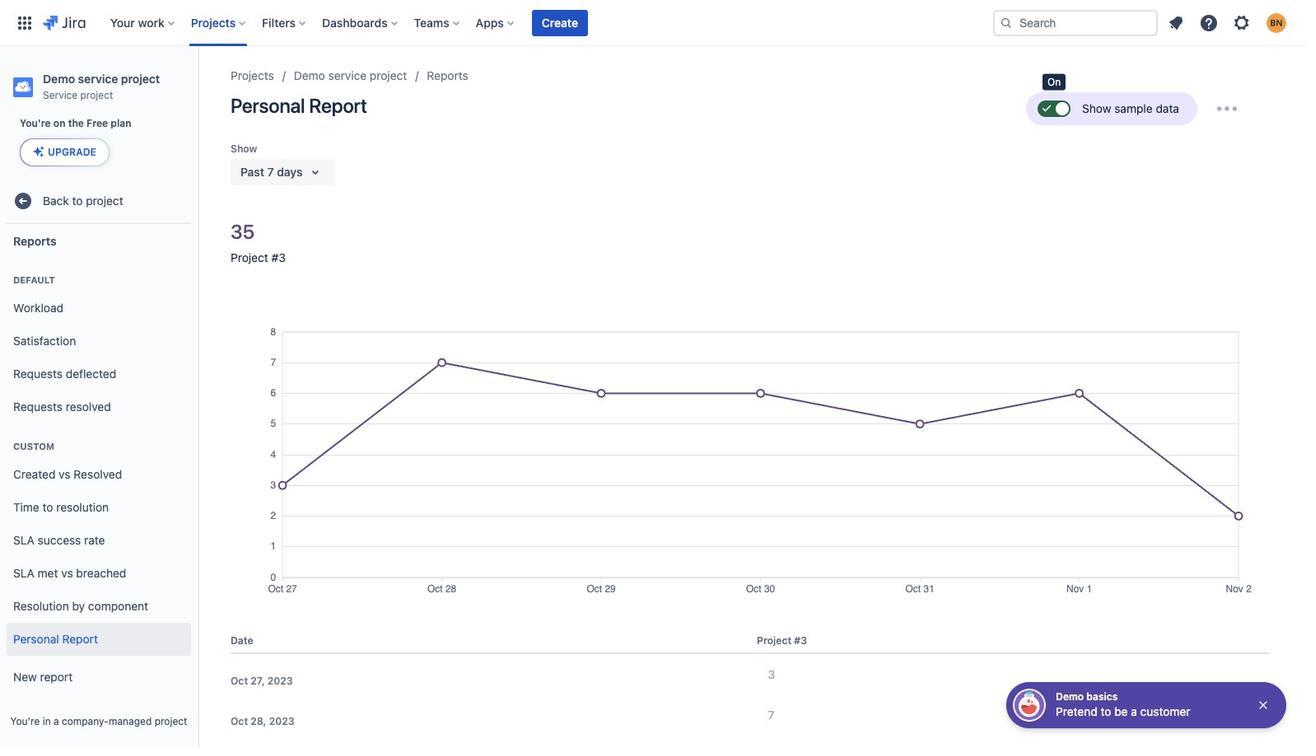 Task type: vqa. For each thing, say whether or not it's contained in the screenshot.
the 7
yes



Task type: locate. For each thing, give the bounding box(es) containing it.
service for demo service project
[[328, 68, 367, 82]]

2 horizontal spatial to
[[1101, 704, 1112, 718]]

0 vertical spatial requests
[[13, 366, 63, 380]]

2023 for oct 28, 2023
[[269, 715, 295, 727]]

demo up 'pretend'
[[1056, 690, 1084, 703]]

on
[[53, 117, 66, 129]]

2 horizontal spatial demo
[[1056, 690, 1084, 703]]

0 vertical spatial projects
[[191, 15, 236, 29]]

demo
[[294, 68, 325, 82], [43, 72, 75, 86], [1056, 690, 1084, 703]]

0 vertical spatial oct
[[231, 674, 248, 687]]

resolution
[[13, 599, 69, 613]]

0 horizontal spatial personal report
[[13, 632, 98, 646]]

7
[[267, 165, 274, 179]]

project
[[231, 250, 268, 264], [757, 634, 792, 646]]

to right the time at the bottom left of page
[[42, 500, 53, 514]]

0 vertical spatial project
[[231, 250, 268, 264]]

0 horizontal spatial demo
[[43, 72, 75, 86]]

deflected
[[66, 366, 116, 380]]

0 vertical spatial report
[[309, 94, 367, 117]]

1 vertical spatial vs
[[61, 566, 73, 580]]

0 horizontal spatial personal
[[13, 632, 59, 646]]

0 vertical spatial personal
[[231, 94, 305, 117]]

0 vertical spatial to
[[72, 193, 83, 207]]

1 vertical spatial oct
[[231, 715, 248, 727]]

1 horizontal spatial demo
[[294, 68, 325, 82]]

oct left 27,
[[231, 674, 248, 687]]

1 vertical spatial 2023
[[269, 715, 295, 727]]

0 vertical spatial 2023
[[268, 674, 293, 687]]

personal report
[[231, 94, 367, 117], [13, 632, 98, 646]]

1 vertical spatial to
[[42, 500, 53, 514]]

create
[[542, 15, 578, 29]]

0 horizontal spatial to
[[42, 500, 53, 514]]

0 horizontal spatial show
[[231, 143, 257, 155]]

0 vertical spatial personal report
[[231, 94, 367, 117]]

default
[[13, 274, 55, 285]]

#3
[[271, 250, 286, 264], [794, 634, 807, 646]]

sla left met
[[13, 566, 34, 580]]

demo basics pretend to be a customer
[[1056, 690, 1191, 718]]

0 horizontal spatial reports
[[13, 234, 57, 248]]

0 vertical spatial #3
[[271, 250, 286, 264]]

2 requests from the top
[[13, 399, 63, 413]]

be
[[1115, 704, 1128, 718]]

2023 right 28,
[[269, 715, 295, 727]]

2 vertical spatial to
[[1101, 704, 1112, 718]]

sla met vs breached link
[[7, 557, 191, 590]]

1 horizontal spatial project
[[757, 634, 792, 646]]

report down resolution by component
[[62, 632, 98, 646]]

past 7 days button
[[231, 159, 336, 185]]

back
[[43, 193, 69, 207]]

1 horizontal spatial reports
[[427, 68, 469, 82]]

your profile and settings image
[[1267, 13, 1287, 33]]

sla down the time at the bottom left of page
[[13, 533, 34, 547]]

report
[[309, 94, 367, 117], [62, 632, 98, 646]]

0 horizontal spatial report
[[62, 632, 98, 646]]

1 horizontal spatial service
[[328, 68, 367, 82]]

notifications image
[[1167, 13, 1186, 33]]

demo inside demo basics pretend to be a customer
[[1056, 690, 1084, 703]]

1 vertical spatial report
[[62, 632, 98, 646]]

0 horizontal spatial project
[[231, 250, 268, 264]]

1 horizontal spatial personal report
[[231, 94, 367, 117]]

oct 28, 2023
[[231, 715, 295, 727]]

requests inside 'link'
[[13, 399, 63, 413]]

you're left 'in'
[[10, 715, 40, 727]]

sla for sla met vs breached
[[13, 566, 34, 580]]

show for show
[[231, 143, 257, 155]]

vs inside created vs resolved link
[[59, 467, 71, 481]]

service for demo service project service project
[[78, 72, 118, 86]]

demo up service
[[43, 72, 75, 86]]

0 vertical spatial sla
[[13, 533, 34, 547]]

show sample data
[[1083, 101, 1180, 115]]

date
[[231, 634, 253, 646]]

sla success rate link
[[7, 524, 191, 557]]

0 vertical spatial vs
[[59, 467, 71, 481]]

customer
[[1141, 704, 1191, 718]]

workload link
[[7, 292, 191, 325]]

banner containing your work
[[0, 0, 1307, 46]]

show for show sample data
[[1083, 101, 1112, 115]]

in
[[43, 715, 51, 727]]

project right back
[[86, 193, 123, 207]]

dashboards button
[[317, 9, 404, 36]]

personal report link
[[7, 623, 191, 656]]

service
[[328, 68, 367, 82], [78, 72, 118, 86]]

jira image
[[43, 13, 85, 33], [43, 13, 85, 33]]

a right "be"
[[1131, 704, 1138, 718]]

sla inside 'link'
[[13, 533, 34, 547]]

demo right projects link
[[294, 68, 325, 82]]

service down dashboards
[[328, 68, 367, 82]]

project for demo service project service project
[[121, 72, 160, 86]]

to inside group
[[42, 500, 53, 514]]

project for back to project
[[86, 193, 123, 207]]

demo for demo service project
[[294, 68, 325, 82]]

1 vertical spatial #3
[[794, 634, 807, 646]]

projects right sidebar navigation image
[[231, 68, 274, 82]]

0 vertical spatial show
[[1083, 101, 1112, 115]]

new report
[[13, 669, 73, 683]]

sla success rate
[[13, 533, 105, 547]]

past
[[241, 165, 264, 179]]

sla for sla success rate
[[13, 533, 34, 547]]

35 project #3
[[231, 220, 286, 264]]

projects inside dropdown button
[[191, 15, 236, 29]]

oct left 28,
[[231, 715, 248, 727]]

created vs resolved
[[13, 467, 122, 481]]

vs right the created
[[59, 467, 71, 481]]

projects right work
[[191, 15, 236, 29]]

requests up custom
[[13, 399, 63, 413]]

demo service project
[[294, 68, 407, 82]]

1 vertical spatial requests
[[13, 399, 63, 413]]

1 vertical spatial sla
[[13, 566, 34, 580]]

teams button
[[409, 9, 466, 36]]

vs
[[59, 467, 71, 481], [61, 566, 73, 580]]

pretend
[[1056, 704, 1098, 718]]

reports down the teams popup button
[[427, 68, 469, 82]]

vs inside sla met vs breached link
[[61, 566, 73, 580]]

1 requests from the top
[[13, 366, 63, 380]]

a right 'in'
[[54, 715, 59, 727]]

to
[[72, 193, 83, 207], [42, 500, 53, 514], [1101, 704, 1112, 718]]

1 sla from the top
[[13, 533, 34, 547]]

teams
[[414, 15, 450, 29]]

1 horizontal spatial report
[[309, 94, 367, 117]]

1 vertical spatial show
[[231, 143, 257, 155]]

1 horizontal spatial to
[[72, 193, 83, 207]]

personal report down the resolution
[[13, 632, 98, 646]]

personal down projects link
[[231, 94, 305, 117]]

1 horizontal spatial a
[[1131, 704, 1138, 718]]

0 vertical spatial you're
[[20, 117, 51, 129]]

1 vertical spatial projects
[[231, 68, 274, 82]]

2023 right 27,
[[268, 674, 293, 687]]

show
[[1083, 101, 1112, 115], [231, 143, 257, 155]]

create button
[[532, 9, 588, 36]]

reports up 'default'
[[13, 234, 57, 248]]

requests down satisfaction on the left top
[[13, 366, 63, 380]]

satisfaction
[[13, 333, 76, 347]]

0 horizontal spatial service
[[78, 72, 118, 86]]

show left sample
[[1083, 101, 1112, 115]]

demo inside demo service project service project
[[43, 72, 75, 86]]

reports
[[427, 68, 469, 82], [13, 234, 57, 248]]

1 horizontal spatial show
[[1083, 101, 1112, 115]]

project
[[370, 68, 407, 82], [121, 72, 160, 86], [80, 89, 113, 101], [86, 193, 123, 207], [155, 715, 187, 727]]

2 oct from the top
[[231, 715, 248, 727]]

banner
[[0, 0, 1307, 46]]

resolution by component
[[13, 599, 148, 613]]

show up past
[[231, 143, 257, 155]]

1 vertical spatial personal report
[[13, 632, 98, 646]]

days
[[277, 165, 303, 179]]

1 vertical spatial personal
[[13, 632, 59, 646]]

search image
[[1000, 16, 1013, 29]]

requests resolved link
[[7, 391, 191, 423]]

a inside demo basics pretend to be a customer
[[1131, 704, 1138, 718]]

report down 'demo service project' link
[[309, 94, 367, 117]]

time to resolution link
[[7, 491, 191, 524]]

basics
[[1087, 690, 1118, 703]]

service inside demo service project service project
[[78, 72, 118, 86]]

projects
[[191, 15, 236, 29], [231, 68, 274, 82]]

projects button
[[186, 9, 252, 36]]

to left "be"
[[1101, 704, 1112, 718]]

you're left on
[[20, 117, 51, 129]]

personal down the resolution
[[13, 632, 59, 646]]

projects link
[[231, 66, 274, 86]]

vs right met
[[61, 566, 73, 580]]

on tooltip
[[1043, 74, 1066, 90]]

to right back
[[72, 193, 83, 207]]

service up free at the left of the page
[[78, 72, 118, 86]]

requests
[[13, 366, 63, 380], [13, 399, 63, 413]]

1 oct from the top
[[231, 674, 248, 687]]

by
[[72, 599, 85, 613]]

breached
[[76, 566, 126, 580]]

you're
[[20, 117, 51, 129], [10, 715, 40, 727]]

2023
[[268, 674, 293, 687], [269, 715, 295, 727]]

demo for demo service project service project
[[43, 72, 75, 86]]

0 horizontal spatial #3
[[271, 250, 286, 264]]

reports link
[[427, 66, 469, 86]]

Search field
[[994, 9, 1158, 36]]

to for time
[[42, 500, 53, 514]]

project up plan
[[121, 72, 160, 86]]

2 sla from the top
[[13, 566, 34, 580]]

personal report down projects link
[[231, 94, 367, 117]]

1 horizontal spatial personal
[[231, 94, 305, 117]]

project left reports link
[[370, 68, 407, 82]]

1 horizontal spatial #3
[[794, 634, 807, 646]]

1 vertical spatial you're
[[10, 715, 40, 727]]

dashboards
[[322, 15, 388, 29]]



Task type: describe. For each thing, give the bounding box(es) containing it.
sla met vs breached
[[13, 566, 126, 580]]

your
[[110, 15, 135, 29]]

filters
[[262, 15, 296, 29]]

resolution
[[56, 500, 109, 514]]

personal inside custom group
[[13, 632, 59, 646]]

new
[[13, 669, 37, 683]]

managed
[[109, 715, 152, 727]]

created vs resolved link
[[7, 458, 191, 491]]

resolution by component link
[[7, 590, 191, 623]]

report inside the 'personal report' link
[[62, 632, 98, 646]]

component
[[88, 599, 148, 613]]

0 horizontal spatial a
[[54, 715, 59, 727]]

the
[[68, 117, 84, 129]]

demo for demo basics pretend to be a customer
[[1056, 690, 1084, 703]]

personal report inside custom group
[[13, 632, 98, 646]]

sample
[[1115, 101, 1153, 115]]

help image
[[1200, 13, 1219, 33]]

success
[[38, 533, 81, 547]]

oct 27, 2023
[[231, 674, 293, 687]]

back to project
[[43, 193, 123, 207]]

work
[[138, 15, 165, 29]]

requests deflected link
[[7, 358, 191, 391]]

1 vertical spatial project
[[757, 634, 792, 646]]

report
[[40, 669, 73, 683]]

upgrade button
[[21, 139, 109, 166]]

project up free at the left of the page
[[80, 89, 113, 101]]

oct for oct 27, 2023
[[231, 674, 248, 687]]

company-
[[62, 715, 109, 727]]

2023 for oct 27, 2023
[[268, 674, 293, 687]]

requests for requests resolved
[[13, 399, 63, 413]]

filters button
[[257, 9, 312, 36]]

custom
[[13, 441, 54, 451]]

you're for you're in a company-managed project
[[10, 715, 40, 727]]

custom group
[[7, 423, 191, 661]]

requests for requests deflected
[[13, 366, 63, 380]]

upgrade
[[48, 146, 96, 158]]

new report link
[[7, 661, 191, 694]]

your work
[[110, 15, 165, 29]]

to inside demo basics pretend to be a customer
[[1101, 704, 1112, 718]]

service
[[43, 89, 78, 101]]

met
[[38, 566, 58, 580]]

free
[[87, 117, 108, 129]]

projects for projects link
[[231, 68, 274, 82]]

back to project link
[[7, 185, 191, 217]]

settings image
[[1232, 13, 1252, 33]]

to for back
[[72, 193, 83, 207]]

0 vertical spatial reports
[[427, 68, 469, 82]]

data
[[1156, 101, 1180, 115]]

past 7 days
[[241, 165, 303, 179]]

created
[[13, 467, 56, 481]]

project #3
[[757, 634, 807, 646]]

1 vertical spatial reports
[[13, 234, 57, 248]]

27,
[[251, 674, 265, 687]]

you're in a company-managed project
[[10, 715, 187, 727]]

rate
[[84, 533, 105, 547]]

your work button
[[105, 9, 181, 36]]

demo service project link
[[294, 66, 407, 86]]

you're on the free plan
[[20, 117, 131, 129]]

default group
[[7, 257, 191, 428]]

#3 inside '35 project #3'
[[271, 250, 286, 264]]

demo service project service project
[[43, 72, 160, 101]]

project right managed
[[155, 715, 187, 727]]

oct for oct 28, 2023
[[231, 715, 248, 727]]

28,
[[251, 715, 266, 727]]

apps
[[476, 15, 504, 29]]

resolved
[[66, 399, 111, 413]]

on
[[1048, 76, 1061, 88]]

projects for projects dropdown button
[[191, 15, 236, 29]]

workload
[[13, 300, 63, 314]]

close image
[[1257, 699, 1270, 712]]

appswitcher icon image
[[15, 13, 35, 33]]

requests resolved
[[13, 399, 111, 413]]

requests deflected
[[13, 366, 116, 380]]

apps button
[[471, 9, 521, 36]]

primary element
[[10, 0, 994, 46]]

project for demo service project
[[370, 68, 407, 82]]

time to resolution
[[13, 500, 109, 514]]

you're for you're on the free plan
[[20, 117, 51, 129]]

sidebar navigation image
[[180, 66, 216, 99]]

time
[[13, 500, 39, 514]]

project inside '35 project #3'
[[231, 250, 268, 264]]

35
[[231, 220, 254, 243]]

resolved
[[74, 467, 122, 481]]

plan
[[111, 117, 131, 129]]

satisfaction link
[[7, 325, 191, 358]]



